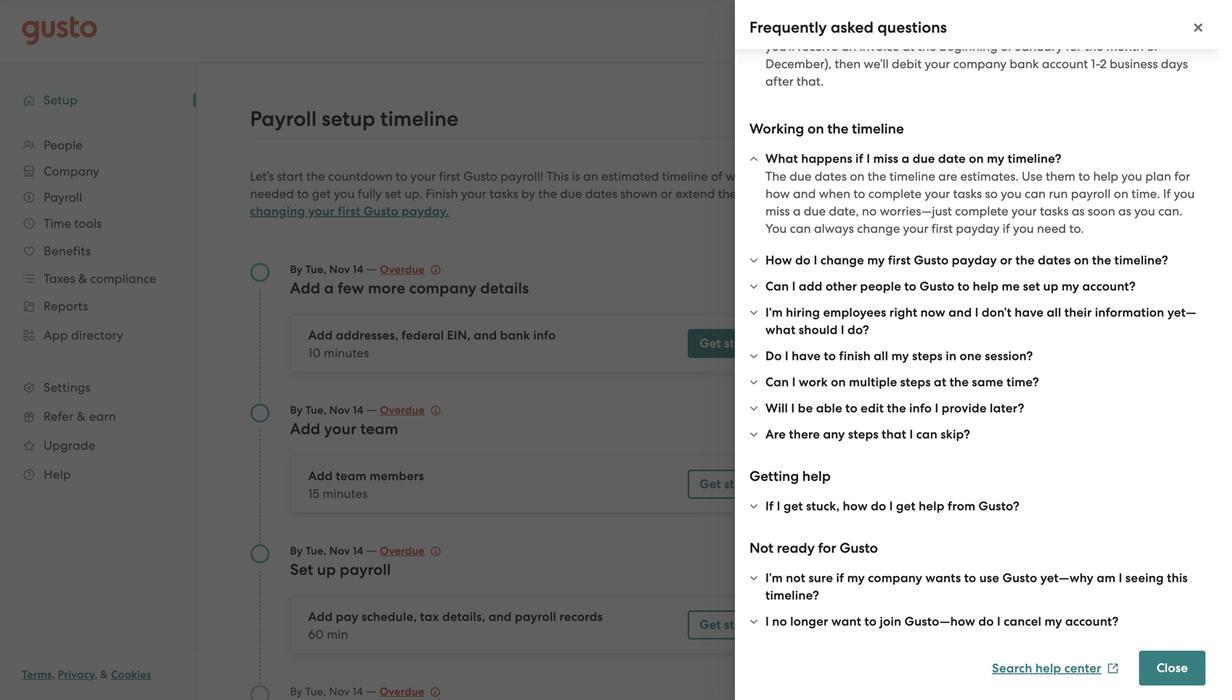 Task type: vqa. For each thing, say whether or not it's contained in the screenshot.
top the due
no



Task type: describe. For each thing, give the bounding box(es) containing it.
4 nov from the top
[[329, 686, 350, 699]]

your down what to have ready
[[1012, 204, 1037, 219]]

minutes inside add team members 15 minutes
[[323, 487, 368, 502]]

and inside add pay schedule, tax details, and payroll records 60 min
[[489, 610, 512, 625]]

2 as from the left
[[1118, 204, 1131, 219]]

14 for few
[[353, 263, 363, 276]]

you up can.
[[1174, 187, 1195, 201]]

questions
[[878, 19, 947, 37]]

your right debit
[[925, 57, 950, 71]]

get for set up payroll
[[700, 618, 721, 633]]

help left from
[[919, 499, 945, 514]]

for inside the due dates on the timeline are estimates. use them to help you plan for how and when to complete your tasks so you can run payroll on time. if you miss a due date, no worries—just complete your tasks as soon as you can. you can always change your first payday if you need to.
[[1175, 169, 1190, 184]]

14 for payroll
[[353, 545, 363, 558]]

timeline up what happens if i miss a due date on my timeline?
[[852, 121, 904, 137]]

information
[[1095, 305, 1165, 320]]

stuck,
[[806, 499, 840, 514]]

them inside the due dates on the timeline are estimates. use them to help you plan for how and when to complete your tasks so you can run payroll on time. if you miss a due date, no worries—just complete your tasks as soon as you can. you can always change your first payday if you need to.
[[1046, 169, 1076, 184]]

records
[[560, 610, 603, 625]]

refer
[[44, 410, 74, 424]]

to left edit
[[846, 401, 858, 416]]

gusto navigation element
[[0, 62, 196, 513]]

tue, for a
[[305, 263, 327, 276]]

company inside you won't be charged until after you run your first payroll. you'll receive a gusto invoice at the beginning of each month for the previous month (i.e., you'll receive an invoice at the beginning of january for the month of december), then we'll debit your company bank account 1-2 business days after that.
[[953, 57, 1007, 71]]

my inside i'm not sure if my company wants to use gusto yet—why am i seeing this timeline?
[[847, 571, 865, 586]]

in
[[946, 349, 957, 364]]

add for add a few more company details
[[290, 280, 320, 298]]

gusto up can i add other people to gusto to help me set up my account?
[[914, 253, 949, 268]]

i up add
[[814, 253, 818, 268]]

i left the do?
[[841, 323, 845, 338]]

2 vertical spatial do
[[979, 615, 994, 630]]

i no longer want to join gusto—how do i cancel my account?
[[766, 615, 1119, 630]]

add a few more company details
[[290, 280, 529, 298]]

2 vertical spatial can
[[916, 427, 938, 442]]

of left january
[[1001, 39, 1012, 54]]

what happens if i miss a due date on my timeline?
[[766, 151, 1062, 166]]

the right edit
[[887, 401, 906, 416]]

am
[[1097, 571, 1116, 586]]

them inside "finish your tasks by the due dates shown or extend them by changing your first gusto payday."
[[718, 187, 748, 201]]

— for payroll
[[366, 544, 377, 558]]

their
[[1065, 305, 1092, 320]]

download checklist
[[970, 268, 1084, 283]]

10
[[308, 346, 321, 361]]

and inside the add addresses, federal ein, and bank info 10 minutes
[[474, 328, 497, 343]]

gusto—how
[[905, 615, 976, 630]]

i left provide
[[935, 401, 939, 416]]

1 horizontal spatial &
[[100, 669, 108, 682]]

get left from
[[896, 499, 916, 514]]

you inside the due dates on the timeline are estimates. use them to help you plan for how and when to complete your tasks so you can run payroll on time. if you miss a due date, no worries—just complete your tasks as soon as you can. you can always change your first payday if you need to.
[[766, 222, 787, 236]]

of up business
[[1147, 39, 1159, 54]]

i left the work
[[792, 375, 796, 390]]

help inside the due dates on the timeline are estimates. use them to help you plan for how and when to complete your tasks so you can run payroll on time. if you miss a due date, no worries—just complete your tasks as soon as you can. you can always change your first payday if you need to.
[[1093, 169, 1119, 184]]

the up happens
[[827, 121, 849, 137]]

this
[[1167, 571, 1188, 586]]

my up estimates.
[[987, 151, 1005, 166]]

time?
[[1007, 375, 1039, 390]]

due up always
[[804, 204, 826, 219]]

details,
[[442, 610, 485, 625]]

so
[[985, 187, 998, 201]]

how do i change my first gusto payday or the dates on the timeline?
[[766, 253, 1168, 268]]

1 vertical spatial invoice
[[860, 39, 899, 54]]

search help center link
[[992, 662, 1119, 676]]

get started for payroll
[[700, 618, 767, 633]]

i right stuck,
[[890, 499, 893, 514]]

0 vertical spatial steps
[[912, 349, 943, 364]]

to down start
[[297, 187, 309, 201]]

of inside let's start the countdown to your first gusto payroll! this is an estimated                     timeline of what's needed to get you fully set up.
[[711, 169, 723, 184]]

month up business
[[1107, 39, 1144, 54]]

payday inside the due dates on the timeline are estimates. use them to help you plan for how and when to complete your tasks so you can run payroll on time. if you miss a due date, no worries—just complete your tasks as soon as you can. you can always change your first payday if you need to.
[[956, 222, 1000, 236]]

federal
[[402, 328, 444, 343]]

0 vertical spatial beginning
[[883, 22, 941, 36]]

frequently asked questions dialog
[[735, 0, 1220, 701]]

get started button for add your team
[[688, 470, 779, 499]]

and inside i'm hiring employees right now and i don't have all their information yet— what should i do?
[[949, 305, 972, 320]]

due right the
[[790, 169, 812, 184]]

setup
[[322, 107, 375, 131]]

on up estimates.
[[969, 151, 984, 166]]

seeing
[[1126, 571, 1164, 586]]

use
[[979, 571, 1000, 586]]

of inside download our handy checklist of everything you'll need to get set up for your first payroll.
[[1129, 210, 1140, 224]]

0 vertical spatial account?
[[1082, 279, 1136, 294]]

how
[[766, 253, 792, 268]]

later?
[[990, 401, 1024, 416]]

1 by from the left
[[521, 187, 535, 201]]

my up their
[[1062, 279, 1079, 294]]

time.
[[1132, 187, 1160, 201]]

search
[[992, 662, 1032, 676]]

1 vertical spatial payday
[[952, 253, 997, 268]]

needed
[[250, 187, 294, 201]]

& inside 'link'
[[77, 410, 86, 424]]

— for few
[[366, 262, 377, 276]]

1 horizontal spatial if
[[856, 151, 864, 166]]

0 horizontal spatial at
[[846, 22, 858, 36]]

1 vertical spatial after
[[766, 74, 794, 89]]

i left "longer" at the bottom right of page
[[766, 615, 769, 630]]

need inside download our handy checklist of everything you'll need to get set up for your first payroll.
[[1049, 227, 1079, 242]]

i left add
[[792, 279, 796, 294]]

circle blank image
[[250, 685, 270, 701]]

join
[[880, 615, 902, 630]]

one
[[960, 349, 982, 364]]

0 vertical spatial do
[[795, 253, 811, 268]]

i'm for i'm hiring employees right now and i don't have all their information yet— what should i do?
[[766, 305, 783, 320]]

up for my
[[1043, 279, 1059, 294]]

60
[[308, 628, 324, 642]]

what's
[[726, 169, 762, 184]]

payroll. inside download our handy checklist of everything you'll need to get set up for your first payroll.
[[1043, 245, 1086, 259]]

date,
[[829, 204, 859, 219]]

to up up.
[[396, 169, 408, 184]]

can for can i add other people to gusto to help me set up my account?
[[766, 279, 789, 294]]

due left date at the top
[[913, 151, 935, 166]]

bank inside the add addresses, federal ein, and bank info 10 minutes
[[500, 328, 530, 343]]

if inside the due dates on the timeline are estimates. use them to help you plan for how and when to complete your tasks so you can run payroll on time. if you miss a due date, no worries—just complete your tasks as soon as you can. you can always change your first payday if you need to.
[[1163, 187, 1171, 201]]

overdue for team
[[380, 404, 425, 417]]

your inside download our handy checklist of everything you'll need to get set up for your first payroll.
[[990, 245, 1015, 259]]

that.
[[797, 74, 824, 89]]

overdue button for few
[[380, 261, 441, 279]]

14 for team
[[353, 404, 363, 417]]

days
[[1161, 57, 1188, 71]]

worries—just
[[880, 204, 952, 219]]

tue, for your
[[305, 404, 327, 417]]

details
[[480, 280, 529, 298]]

do?
[[848, 323, 869, 338]]

for up january
[[1030, 22, 1046, 36]]

i right will
[[791, 401, 795, 416]]

get started button for set up payroll
[[688, 611, 779, 640]]

a left few
[[324, 280, 334, 298]]

info inside the add addresses, federal ein, and bank info 10 minutes
[[533, 328, 556, 343]]

0 vertical spatial timeline?
[[1008, 151, 1062, 166]]

payroll inside the due dates on the timeline are estimates. use them to help you plan for how and when to complete your tasks so you can run payroll on time. if you miss a due date, no worries—just complete your tasks as soon as you can. you can always change your first payday if you need to.
[[1071, 187, 1111, 201]]

estimates.
[[960, 169, 1019, 184]]

i right that
[[910, 427, 913, 442]]

nov for a
[[329, 263, 350, 276]]

are there any steps that i can skip?
[[766, 427, 970, 442]]

payroll inside add pay schedule, tax details, and payroll records 60 min
[[515, 610, 556, 625]]

your down worries—just
[[903, 222, 929, 236]]

1 vertical spatial steps
[[900, 375, 931, 390]]

plan
[[1146, 169, 1171, 184]]

0 horizontal spatial receive
[[798, 39, 838, 54]]

how inside the due dates on the timeline are estimates. use them to help you plan for how and when to complete your tasks so you can run payroll on time. if you miss a due date, no worries—just complete your tasks as soon as you can. you can always change your first payday if you need to.
[[766, 187, 790, 201]]

there
[[789, 427, 820, 442]]

to inside download our handy checklist of everything you'll need to get set up for your first payroll.
[[1082, 227, 1093, 242]]

company inside i'm not sure if my company wants to use gusto yet—why am i seeing this timeline?
[[868, 571, 923, 586]]

set up payroll
[[290, 561, 391, 580]]

month up january
[[990, 22, 1027, 36]]

add pay schedule, tax details, and payroll records 60 min
[[308, 610, 603, 642]]

tue, for up
[[305, 545, 327, 558]]

center
[[1064, 662, 1102, 676]]

i right happens
[[867, 151, 870, 166]]

to left finish
[[824, 349, 836, 364]]

2 vertical spatial at
[[934, 375, 947, 390]]

0 horizontal spatial up
[[317, 561, 336, 580]]

i'm hiring employees right now and i don't have all their information yet— what should i do?
[[766, 305, 1197, 338]]

cookies
[[111, 669, 151, 682]]

up for for
[[953, 245, 968, 259]]

to inside i'm not sure if my company wants to use gusto yet—why am i seeing this timeline?
[[964, 571, 976, 586]]

bank inside you won't be charged until after you run your first payroll. you'll receive a gusto invoice at the beginning of each month for the previous month (i.e., you'll receive an invoice at the beginning of january for the month of december), then we'll debit your company bank account 1-2 business days after that.
[[1010, 57, 1039, 71]]

set for can i add other people to gusto to help me set up my account?
[[1023, 279, 1040, 294]]

your right changing at the left top of page
[[308, 204, 335, 219]]

let's
[[250, 169, 274, 184]]

and inside the due dates on the timeline are estimates. use them to help you plan for how and when to complete your tasks so you can run payroll on time. if you miss a due date, no worries—just complete your tasks as soon as you can. you can always change your first payday if you need to.
[[793, 187, 816, 201]]

0 horizontal spatial payroll
[[340, 561, 391, 580]]

the down "questions"
[[918, 39, 936, 54]]

finish
[[426, 187, 458, 201]]

schedule,
[[362, 610, 417, 625]]

pay
[[336, 610, 359, 625]]

nov for up
[[329, 545, 350, 558]]

2 vertical spatial dates
[[1038, 253, 1071, 268]]

i down getting
[[777, 499, 781, 514]]

gusto inside you won't be charged until after you run your first payroll. you'll receive a gusto invoice at the beginning of each month for the previous month (i.e., you'll receive an invoice at the beginning of january for the month of december), then we'll debit your company bank account 1-2 business days after that.
[[766, 22, 800, 36]]

add your team
[[290, 421, 398, 439]]

1 vertical spatial change
[[821, 253, 864, 268]]

the up me
[[1016, 253, 1035, 268]]

i'm not sure if my company wants to use gusto yet—why am i seeing this timeline?
[[766, 571, 1188, 604]]

miss inside the due dates on the timeline are estimates. use them to help you plan for how and when to complete your tasks so you can run payroll on time. if you miss a due date, no worries—just complete your tasks as soon as you can. you can always change your first payday if you need to.
[[766, 204, 790, 219]]

i'm for i'm not sure if my company wants to use gusto yet—why am i seeing this timeline?
[[766, 571, 783, 586]]

need inside the due dates on the timeline are estimates. use them to help you plan for how and when to complete your tasks so you can run payroll on time. if you miss a due date, no worries—just complete your tasks as soon as you can. you can always change your first payday if you need to.
[[1037, 222, 1066, 236]]

1 vertical spatial beginning
[[939, 39, 998, 54]]

run inside you won't be charged until after you run your first payroll. you'll receive a gusto invoice at the beginning of each month for the previous month (i.e., you'll receive an invoice at the beginning of january for the month of december), then we'll debit your company bank account 1-2 business days after that.
[[976, 4, 995, 19]]

changing your first gusto payday. button
[[250, 203, 449, 220]]

gusto inside "finish your tasks by the due dates shown or extend them by changing your first gusto payday."
[[364, 204, 398, 219]]

by for add your team
[[290, 404, 303, 417]]

the up provide
[[950, 375, 969, 390]]

for up the account
[[1066, 39, 1082, 54]]

0 horizontal spatial can
[[790, 222, 811, 236]]

1 vertical spatial do
[[871, 499, 886, 514]]

if inside i'm not sure if my company wants to use gusto yet—why am i seeing this timeline?
[[836, 571, 844, 586]]

i left don't
[[975, 305, 979, 320]]

not ready for gusto
[[750, 540, 878, 557]]

1 vertical spatial timeline?
[[1115, 253, 1168, 268]]

started for set up payroll
[[724, 618, 767, 633]]

help left 'center' at the right
[[1036, 662, 1061, 676]]

gusto down the if i get stuck, how do i get help from gusto?
[[840, 540, 878, 557]]

2 vertical spatial steps
[[848, 427, 879, 442]]

add for add your team
[[290, 421, 320, 439]]

until
[[893, 4, 918, 19]]

1 vertical spatial complete
[[955, 204, 1009, 219]]

timeline right setup
[[380, 107, 459, 131]]

on left 'time.'
[[1114, 187, 1129, 201]]

shown
[[621, 187, 658, 201]]

you up 'time.'
[[1122, 169, 1142, 184]]

to down estimates.
[[992, 184, 1006, 201]]

add addresses, federal ein, and bank info 10 minutes
[[308, 328, 556, 361]]

2 by from the left
[[751, 187, 765, 201]]

month left (i.e.,
[[1122, 22, 1159, 36]]

longer
[[790, 615, 828, 630]]

my up people
[[867, 253, 885, 268]]

0 vertical spatial team
[[360, 421, 398, 439]]

sure
[[809, 571, 833, 586]]

1 vertical spatial no
[[772, 615, 787, 630]]

help
[[44, 468, 71, 482]]

the inside "finish your tasks by the due dates shown or extend them by changing your first gusto payday."
[[538, 187, 557, 201]]

your up january
[[998, 4, 1023, 19]]

january
[[1015, 39, 1063, 54]]

asked
[[831, 19, 874, 37]]

reports
[[44, 299, 88, 314]]

account
[[1042, 57, 1088, 71]]

for up sure
[[818, 540, 836, 557]]

you right so
[[1001, 187, 1022, 201]]

by tue, nov 14 — for a
[[290, 262, 380, 276]]

wants
[[926, 571, 961, 586]]

my right cancel
[[1045, 615, 1062, 630]]

an inside let's start the countdown to your first gusto payroll! this is an estimated                     timeline of what's needed to get you fully set up.
[[583, 169, 598, 184]]

is
[[572, 169, 580, 184]]

ein,
[[447, 328, 471, 343]]

can.
[[1158, 204, 1183, 219]]

you down 'time.'
[[1134, 204, 1155, 219]]

overdue button for payroll
[[380, 543, 441, 560]]

the down soon
[[1092, 253, 1112, 268]]

a left date at the top
[[902, 151, 910, 166]]

what
[[766, 323, 796, 338]]

due inside "finish your tasks by the due dates shown or extend them by changing your first gusto payday."
[[560, 187, 582, 201]]

home image
[[22, 16, 97, 45]]

your right the finish
[[461, 187, 486, 201]]

i left cancel
[[997, 615, 1001, 630]]

1 horizontal spatial at
[[902, 39, 915, 54]]

the down previous
[[1085, 39, 1104, 54]]

the
[[766, 169, 787, 184]]

the down charged
[[861, 22, 880, 36]]

me
[[1002, 279, 1020, 294]]

what for what happens if i miss a due date on my timeline?
[[766, 151, 798, 166]]

search help center
[[992, 662, 1102, 676]]

0 vertical spatial receive
[[1130, 4, 1170, 19]]

settings
[[44, 381, 91, 395]]

the up january
[[1049, 22, 1068, 36]]

fully
[[358, 187, 382, 201]]

on down to.
[[1074, 253, 1089, 268]]

should
[[799, 323, 838, 338]]

nov for your
[[329, 404, 350, 417]]

your up add team members 15 minutes
[[324, 421, 357, 439]]

all inside i'm hiring employees right now and i don't have all their information yet— what should i do?
[[1047, 305, 1062, 320]]

be for won't
[[824, 4, 839, 19]]

are
[[766, 427, 786, 442]]

of left each
[[944, 22, 955, 36]]

to.
[[1069, 222, 1084, 236]]

on up happens
[[808, 121, 824, 137]]

0 horizontal spatial company
[[409, 280, 477, 298]]

reports link
[[15, 293, 182, 320]]

info inside frequently asked questions "dialog"
[[909, 401, 932, 416]]

countdown
[[328, 169, 393, 184]]

on right the work
[[831, 375, 846, 390]]

to up date,
[[854, 187, 865, 201]]

not
[[786, 571, 806, 586]]

help up stuck,
[[802, 468, 831, 485]]

to down the how do i change my first gusto payday or the dates on the timeline?
[[958, 279, 970, 294]]

started for add your team
[[724, 477, 767, 492]]

your down are
[[925, 187, 950, 201]]

2 horizontal spatial tasks
[[1040, 204, 1069, 219]]

on up the when
[[850, 169, 865, 184]]



Task type: locate. For each thing, give the bounding box(es) containing it.
timeline inside let's start the countdown to your first gusto payroll! this is an estimated                     timeline of what's needed to get you fully set up.
[[662, 169, 708, 184]]

0 horizontal spatial or
[[661, 187, 673, 201]]

get
[[312, 187, 331, 201], [1096, 227, 1115, 242], [784, 499, 803, 514], [896, 499, 916, 514]]

0 vertical spatial no
[[862, 204, 877, 219]]

now
[[921, 305, 946, 320]]

1 vertical spatial can
[[790, 222, 811, 236]]

what for what to have ready
[[953, 184, 989, 201]]

privacy
[[58, 669, 95, 682]]

any
[[823, 427, 845, 442]]

set inside download our handy checklist of everything you'll need to get set up for your first payroll.
[[1118, 227, 1135, 242]]

payday up the how do i change my first gusto payday or the dates on the timeline?
[[956, 222, 1000, 236]]

1 as from the left
[[1072, 204, 1085, 219]]

0 horizontal spatial do
[[795, 253, 811, 268]]

finish
[[839, 349, 871, 364]]

when
[[819, 187, 851, 201]]

no right date,
[[862, 204, 877, 219]]

my
[[987, 151, 1005, 166], [867, 253, 885, 268], [1062, 279, 1079, 294], [892, 349, 909, 364], [847, 571, 865, 586], [1045, 615, 1062, 630]]

set left up.
[[385, 187, 402, 201]]

tasks left so
[[953, 187, 982, 201]]

2 horizontal spatial timeline?
[[1115, 253, 1168, 268]]

2 by tue, nov 14 — from the top
[[290, 403, 380, 417]]

0 vertical spatial what
[[766, 151, 798, 166]]

1 vertical spatial started
[[724, 477, 767, 492]]

by up set
[[290, 545, 303, 558]]

set for download our handy checklist of everything you'll need to get set up for your first payroll.
[[1118, 227, 1135, 242]]

you inside you won't be charged until after you run your first payroll. you'll receive a gusto invoice at the beginning of each month for the previous month (i.e., you'll receive an invoice at the beginning of january for the month of december), then we'll debit your company bank account 1-2 business days after that.
[[952, 4, 973, 19]]

and left the when
[[793, 187, 816, 201]]

by down payroll!
[[521, 187, 535, 201]]

won't
[[790, 4, 821, 19]]

1 horizontal spatial payroll
[[515, 610, 556, 625]]

gusto inside let's start the countdown to your first gusto payroll! this is an estimated                     timeline of what's needed to get you fully set up.
[[463, 169, 498, 184]]

1 horizontal spatial how
[[843, 499, 868, 514]]

frequently asked questions
[[750, 19, 947, 37]]

list
[[0, 132, 196, 490]]

up inside download our handy checklist of everything you'll need to get set up for your first payroll.
[[953, 245, 968, 259]]

1 horizontal spatial tasks
[[953, 187, 982, 201]]

1 vertical spatial i'm
[[766, 571, 783, 586]]

no left "longer" at the bottom right of page
[[772, 615, 787, 630]]

1 14 from the top
[[353, 263, 363, 276]]

2 get started from the top
[[700, 477, 767, 492]]

payday down everything
[[952, 253, 997, 268]]

1 horizontal spatial company
[[868, 571, 923, 586]]

first inside "finish your tasks by the due dates shown or extend them by changing your first gusto payday."
[[338, 204, 361, 219]]

run inside the due dates on the timeline are estimates. use them to help you plan for how and when to complete your tasks so you can run payroll on time. if you miss a due date, no worries—just complete your tasks as soon as you can. you can always change your first payday if you need to.
[[1049, 187, 1068, 201]]

1 , from the left
[[52, 669, 55, 682]]

1 vertical spatial account?
[[1065, 615, 1119, 630]]

1 can from the top
[[766, 279, 789, 294]]

if inside the due dates on the timeline are estimates. use them to help you plan for how and when to complete your tasks so you can run payroll on time. if you miss a due date, no worries—just complete your tasks as soon as you can. you can always change your first payday if you need to.
[[1003, 222, 1010, 236]]

started left "longer" at the bottom right of page
[[724, 618, 767, 633]]

minutes inside the add addresses, federal ein, and bank info 10 minutes
[[324, 346, 369, 361]]

1 vertical spatial at
[[902, 39, 915, 54]]

get down soon
[[1096, 227, 1115, 242]]

3 get from the top
[[700, 618, 721, 633]]

4 by from the top
[[290, 686, 302, 699]]

1 horizontal spatial all
[[1047, 305, 1062, 320]]

you left handy
[[1013, 222, 1034, 236]]

account?
[[1082, 279, 1136, 294], [1065, 615, 1119, 630]]

earn
[[89, 410, 116, 424]]

receive up december), at right top
[[798, 39, 838, 54]]

1 horizontal spatial invoice
[[860, 39, 899, 54]]

no inside the due dates on the timeline are estimates. use them to help you plan for how and when to complete your tasks so you can run payroll on time. if you miss a due date, no worries—just complete your tasks as soon as you can. you can always change your first payday if you need to.
[[862, 204, 877, 219]]

0 horizontal spatial set
[[385, 187, 402, 201]]

0 horizontal spatial no
[[772, 615, 787, 630]]

can down use
[[1025, 187, 1046, 201]]

by tue, nov 14 —
[[290, 262, 380, 276], [290, 403, 380, 417], [290, 544, 380, 558], [290, 685, 380, 699]]

2 vertical spatial payroll
[[515, 610, 556, 625]]

how down the
[[766, 187, 790, 201]]

minutes right 15
[[323, 487, 368, 502]]

have inside i'm hiring employees right now and i don't have all their information yet— what should i do?
[[1015, 305, 1044, 320]]

1 horizontal spatial up
[[953, 245, 968, 259]]

or inside frequently asked questions "dialog"
[[1000, 253, 1013, 268]]

add
[[799, 279, 823, 294]]

the inside the due dates on the timeline are estimates. use them to help you plan for how and when to complete your tasks so you can run payroll on time. if you miss a due date, no worries—just complete your tasks as soon as you can. you can always change your first payday if you need to.
[[868, 169, 886, 184]]

2 nov from the top
[[329, 404, 350, 417]]

first inside the due dates on the timeline are estimates. use them to help you plan for how and when to complete your tasks so you can run payroll on time. if you miss a due date, no worries—just complete your tasks as soon as you can. you can always change your first payday if you need to.
[[932, 222, 953, 236]]

have for what to have ready
[[1009, 184, 1041, 201]]

set inside frequently asked questions "dialog"
[[1023, 279, 1040, 294]]

bank down the details on the left of page
[[500, 328, 530, 343]]

use
[[1022, 169, 1043, 184]]

1 nov from the top
[[329, 263, 350, 276]]

cookies button
[[111, 667, 151, 684]]

1 vertical spatial minutes
[[323, 487, 368, 502]]

2 vertical spatial if
[[836, 571, 844, 586]]

be inside you won't be charged until after you run your first payroll. you'll receive a gusto invoice at the beginning of each month for the previous month (i.e., you'll receive an invoice at the beginning of january for the month of december), then we'll debit your company bank account 1-2 business days after that.
[[824, 4, 839, 19]]

working on the timeline
[[750, 121, 904, 137]]

timeline? inside i'm not sure if my company wants to use gusto yet—why am i seeing this timeline?
[[766, 589, 819, 604]]

1 vertical spatial how
[[843, 499, 868, 514]]

gusto up now
[[920, 279, 955, 294]]

or right shown
[[661, 187, 673, 201]]

i'm
[[766, 305, 783, 320], [766, 571, 783, 586]]

1 horizontal spatial receive
[[1130, 4, 1170, 19]]

do
[[795, 253, 811, 268], [871, 499, 886, 514], [979, 615, 994, 630]]

dates up the when
[[815, 169, 847, 184]]

dates inside the due dates on the timeline are estimates. use them to help you plan for how and when to complete your tasks so you can run payroll on time. if you miss a due date, no worries—just complete your tasks as soon as you can. you can always change your first payday if you need to.
[[815, 169, 847, 184]]

the down this
[[538, 187, 557, 201]]

what inside frequently asked questions "dialog"
[[766, 151, 798, 166]]

1 you from the top
[[766, 4, 787, 19]]

1 vertical spatial get started button
[[688, 470, 779, 499]]

by tue, nov 14 — for up
[[290, 544, 380, 558]]

1 vertical spatial payroll
[[340, 561, 391, 580]]

need down handy
[[1049, 227, 1079, 242]]

set down 'time.'
[[1118, 227, 1135, 242]]

at
[[846, 22, 858, 36], [902, 39, 915, 54], [934, 375, 947, 390]]

what up the
[[766, 151, 798, 166]]

set right me
[[1023, 279, 1040, 294]]

3 get started button from the top
[[688, 611, 779, 640]]

set inside let's start the countdown to your first gusto payroll! this is an estimated                     timeline of what's needed to get you fully set up.
[[385, 187, 402, 201]]

i'm inside i'm hiring employees right now and i don't have all their information yet— what should i do?
[[766, 305, 783, 320]]

if i get stuck, how do i get help from gusto?
[[766, 499, 1020, 514]]

0 horizontal spatial how
[[766, 187, 790, 201]]

1 get started button from the top
[[688, 329, 779, 358]]

3 by tue, nov 14 — from the top
[[290, 544, 380, 558]]

the inside let's start the countdown to your first gusto payroll! this is an estimated                     timeline of what's needed to get you fully set up.
[[306, 169, 325, 184]]

4 14 from the top
[[353, 686, 363, 699]]

an inside you won't be charged until after you run your first payroll. you'll receive a gusto invoice at the beginning of each month for the previous month (i.e., you'll receive an invoice at the beginning of january for the month of december), then we'll debit your company bank account 1-2 business days after that.
[[841, 39, 857, 54]]

account menu element
[[940, 0, 1198, 62]]

add inside the add addresses, federal ein, and bank info 10 minutes
[[308, 328, 333, 343]]

1 horizontal spatial you'll
[[1017, 227, 1046, 242]]

tasks inside "finish your tasks by the due dates shown or extend them by changing your first gusto payday."
[[490, 187, 518, 201]]

a
[[1173, 4, 1181, 19], [902, 151, 910, 166], [793, 204, 801, 219], [324, 280, 334, 298]]

0 horizontal spatial after
[[766, 74, 794, 89]]

0 horizontal spatial if
[[766, 499, 774, 514]]

2 tue, from the top
[[305, 404, 327, 417]]

not
[[750, 540, 774, 557]]

, left privacy link
[[52, 669, 55, 682]]

download for download checklist
[[970, 268, 1031, 283]]

1 horizontal spatial info
[[909, 401, 932, 416]]

0 vertical spatial bank
[[1010, 57, 1039, 71]]

get started for team
[[700, 477, 767, 492]]

upgrade
[[44, 439, 96, 453]]

first inside download our handy checklist of everything you'll need to get set up for your first payroll.
[[1019, 245, 1040, 259]]

working
[[750, 121, 804, 137]]

2
[[1100, 57, 1107, 71]]

1 vertical spatial download
[[970, 268, 1031, 283]]

can down how
[[766, 279, 789, 294]]

cancel
[[1004, 615, 1042, 630]]

want
[[832, 615, 861, 630]]

or for shown
[[661, 187, 673, 201]]

by tue, nov 14 — for your
[[290, 403, 380, 417]]

1 vertical spatial be
[[798, 401, 813, 416]]

december),
[[766, 57, 832, 71]]

1 by from the top
[[290, 263, 303, 276]]

to left use
[[964, 571, 976, 586]]

first up the finish
[[439, 169, 460, 184]]

my right sure
[[847, 571, 865, 586]]

or
[[661, 187, 673, 201], [1000, 253, 1013, 268]]

a inside you won't be charged until after you run your first payroll. you'll receive a gusto invoice at the beginning of each month for the previous month (i.e., you'll receive an invoice at the beginning of january for the month of december), then we'll debit your company bank account 1-2 business days after that.
[[1173, 4, 1181, 19]]

checklist inside download our handy checklist of everything you'll need to get set up for your first payroll.
[[1077, 210, 1126, 224]]

0 vertical spatial get started button
[[688, 329, 779, 358]]

payday.
[[402, 204, 449, 219]]

to
[[396, 169, 408, 184], [1079, 169, 1090, 184], [992, 184, 1006, 201], [297, 187, 309, 201], [854, 187, 865, 201], [1082, 227, 1093, 242], [904, 279, 917, 294], [958, 279, 970, 294], [824, 349, 836, 364], [846, 401, 858, 416], [964, 571, 976, 586], [865, 615, 877, 630]]

if
[[1163, 187, 1171, 201], [766, 499, 774, 514]]

1 horizontal spatial no
[[862, 204, 877, 219]]

0 vertical spatial you'll
[[766, 39, 795, 54]]

and
[[793, 187, 816, 201], [949, 305, 972, 320], [474, 328, 497, 343], [489, 610, 512, 625]]

you'll inside download our handy checklist of everything you'll need to get set up for your first payroll.
[[1017, 227, 1046, 242]]

overdue for few
[[380, 263, 425, 276]]

account? up information
[[1082, 279, 1136, 294]]

1 vertical spatial if
[[1003, 222, 1010, 236]]

payroll up soon
[[1071, 187, 1111, 201]]

2 vertical spatial started
[[724, 618, 767, 633]]

3 tue, from the top
[[305, 545, 327, 558]]

0 horizontal spatial complete
[[868, 187, 922, 201]]

0 vertical spatial you
[[766, 4, 787, 19]]

by
[[521, 187, 535, 201], [751, 187, 765, 201]]

overdue for payroll
[[380, 545, 425, 558]]

you inside you won't be charged until after you run your first payroll. you'll receive a gusto invoice at the beginning of each month for the previous month (i.e., you'll receive an invoice at the beginning of january for the month of december), then we'll debit your company bank account 1-2 business days after that.
[[766, 4, 787, 19]]

1 vertical spatial dates
[[585, 187, 618, 201]]

at down in
[[934, 375, 947, 390]]

can
[[1025, 187, 1046, 201], [790, 222, 811, 236], [916, 427, 938, 442]]

0 vertical spatial run
[[976, 4, 995, 19]]

2 , from the left
[[95, 669, 98, 682]]

1 started from the top
[[724, 336, 767, 351]]

0 horizontal spatial an
[[583, 169, 598, 184]]

you'll inside you won't be charged until after you run your first payroll. you'll receive a gusto invoice at the beginning of each month for the previous month (i.e., you'll receive an invoice at the beginning of january for the month of december), then we'll debit your company bank account 1-2 business days after that.
[[766, 39, 795, 54]]

team inside add team members 15 minutes
[[336, 469, 367, 484]]

tasks
[[490, 187, 518, 201], [953, 187, 982, 201], [1040, 204, 1069, 219]]

3 started from the top
[[724, 618, 767, 633]]

i right do
[[785, 349, 789, 364]]

do i have to finish all my steps in one session?
[[766, 349, 1033, 364]]

and right now
[[949, 305, 972, 320]]

payroll up pay
[[340, 561, 391, 580]]

or inside "finish your tasks by the due dates shown or extend them by changing your first gusto payday."
[[661, 187, 673, 201]]

i'm left not
[[766, 571, 783, 586]]

0 horizontal spatial you'll
[[766, 39, 795, 54]]

1 vertical spatial receive
[[798, 39, 838, 54]]

add team members 15 minutes
[[308, 469, 424, 502]]

2 i'm from the top
[[766, 571, 783, 586]]

getting
[[750, 468, 799, 485]]

1 horizontal spatial dates
[[815, 169, 847, 184]]

add for add pay schedule, tax details, and payroll records 60 min
[[308, 610, 333, 625]]

yet—
[[1168, 305, 1197, 320]]

the down what happens if i miss a due date on my timeline?
[[868, 169, 886, 184]]

to left join
[[865, 615, 877, 630]]

2 started from the top
[[724, 477, 767, 492]]

3 by from the top
[[290, 545, 303, 558]]

and right details,
[[489, 610, 512, 625]]

2 can from the top
[[766, 375, 789, 390]]

getting help
[[750, 468, 831, 485]]

steps
[[912, 349, 943, 364], [900, 375, 931, 390], [848, 427, 879, 442]]

you'll down frequently
[[766, 39, 795, 54]]

0 horizontal spatial be
[[798, 401, 813, 416]]

will i be able to edit the info i provide later?
[[766, 401, 1024, 416]]

you
[[766, 4, 787, 19], [766, 222, 787, 236]]

are
[[938, 169, 957, 184]]

1 tue, from the top
[[305, 263, 327, 276]]

an right is
[[583, 169, 598, 184]]

2 vertical spatial get
[[700, 618, 721, 633]]

add
[[290, 280, 320, 298], [308, 328, 333, 343], [290, 421, 320, 439], [308, 469, 333, 484], [308, 610, 333, 625]]

ready inside frequently asked questions "dialog"
[[777, 540, 815, 557]]

hiring
[[786, 305, 820, 320]]

2 horizontal spatial company
[[953, 57, 1007, 71]]

you inside let's start the countdown to your first gusto payroll! this is an estimated                     timeline of what's needed to get you fully set up.
[[334, 187, 355, 201]]

add inside add team members 15 minutes
[[308, 469, 333, 484]]

download for download our handy checklist of everything you'll need to get set up for your first payroll.
[[953, 210, 1012, 224]]

setup link
[[15, 87, 182, 113]]

add for add addresses, federal ein, and bank info 10 minutes
[[308, 328, 333, 343]]

that
[[882, 427, 907, 442]]

get inside download our handy checklist of everything you'll need to get set up for your first payroll.
[[1096, 227, 1115, 242]]

1 horizontal spatial by
[[751, 187, 765, 201]]

by for set up payroll
[[290, 545, 303, 558]]

download our handy checklist of everything you'll need to get set up for your first payroll.
[[953, 210, 1140, 259]]

get left stuck,
[[784, 499, 803, 514]]

payroll setup timeline
[[250, 107, 459, 131]]

all
[[1047, 305, 1062, 320], [874, 349, 888, 364]]

&
[[77, 410, 86, 424], [100, 669, 108, 682]]

tue, up add your team at bottom
[[305, 404, 327, 417]]

tasks right our
[[1040, 204, 1069, 219]]

first down worries—just
[[932, 222, 953, 236]]

right
[[890, 305, 918, 320]]

2 horizontal spatial payroll
[[1071, 187, 1111, 201]]

gusto
[[766, 22, 800, 36], [463, 169, 498, 184], [364, 204, 398, 219], [914, 253, 949, 268], [920, 279, 955, 294], [840, 540, 878, 557], [1003, 571, 1037, 586]]

team
[[360, 421, 398, 439], [336, 469, 367, 484]]

i inside i'm not sure if my company wants to use gusto yet—why am i seeing this timeline?
[[1119, 571, 1123, 586]]

have down use
[[1009, 184, 1041, 201]]

, left cookies
[[95, 669, 98, 682]]

have down me
[[1015, 305, 1044, 320]]

1 get from the top
[[700, 336, 721, 351]]

to up soon
[[1079, 169, 1090, 184]]

1 vertical spatial an
[[583, 169, 598, 184]]

be for i
[[798, 401, 813, 416]]

add for add team members 15 minutes
[[308, 469, 333, 484]]

dates inside "finish your tasks by the due dates shown or extend them by changing your first gusto payday."
[[585, 187, 618, 201]]

0 vertical spatial complete
[[868, 187, 922, 201]]

0 horizontal spatial timeline?
[[766, 589, 819, 604]]

the due dates on the timeline are estimates. use them to help you plan for how and when to complete your tasks so you can run payroll on time. if you miss a due date, no worries—just complete your tasks as soon as you can. you can always change your first payday if you need to.
[[766, 169, 1195, 236]]

complete
[[868, 187, 922, 201], [955, 204, 1009, 219]]

app directory link
[[15, 322, 182, 349]]

payroll. up previous
[[1051, 4, 1094, 19]]

our
[[1016, 210, 1035, 224]]

1 vertical spatial you
[[766, 222, 787, 236]]

0 vertical spatial can
[[1025, 187, 1046, 201]]

2 you from the top
[[766, 222, 787, 236]]

to up right
[[904, 279, 917, 294]]

people
[[860, 279, 901, 294]]

1 horizontal spatial timeline?
[[1008, 151, 1062, 166]]

i right am
[[1119, 571, 1123, 586]]

have up the work
[[792, 349, 821, 364]]

i
[[867, 151, 870, 166], [814, 253, 818, 268], [792, 279, 796, 294], [975, 305, 979, 320], [841, 323, 845, 338], [785, 349, 789, 364], [792, 375, 796, 390], [791, 401, 795, 416], [935, 401, 939, 416], [910, 427, 913, 442], [777, 499, 781, 514], [890, 499, 893, 514], [1119, 571, 1123, 586], [766, 615, 769, 630], [997, 615, 1001, 630]]

change down date,
[[857, 222, 900, 236]]

2 14 from the top
[[353, 404, 363, 417]]

a inside the due dates on the timeline are estimates. use them to help you plan for how and when to complete your tasks so you can run payroll on time. if you miss a due date, no worries—just complete your tasks as soon as you can. you can always change your first payday if you need to.
[[793, 204, 801, 219]]

then
[[835, 57, 861, 71]]

0 horizontal spatial dates
[[585, 187, 618, 201]]

help left me
[[973, 279, 999, 294]]

estimated
[[601, 169, 659, 184]]

0 vertical spatial change
[[857, 222, 900, 236]]

3 nov from the top
[[329, 545, 350, 558]]

0 vertical spatial them
[[1046, 169, 1076, 184]]

by down changing at the left top of page
[[290, 263, 303, 276]]

0 vertical spatial ready
[[1044, 184, 1082, 201]]

debit
[[892, 57, 922, 71]]

— for team
[[366, 403, 377, 417]]

0 vertical spatial up
[[953, 245, 968, 259]]

you left won't
[[766, 4, 787, 19]]

always
[[814, 222, 854, 236]]

get for add your team
[[700, 477, 721, 492]]

have for do i have to finish all my steps in one session?
[[792, 349, 821, 364]]

payroll
[[1071, 187, 1111, 201], [340, 561, 391, 580], [515, 610, 556, 625]]

as up to.
[[1072, 204, 1085, 219]]

skip?
[[941, 427, 970, 442]]

run
[[976, 4, 995, 19], [1049, 187, 1068, 201]]

1 vertical spatial what
[[953, 184, 989, 201]]

payroll
[[250, 107, 317, 131]]

first inside you won't be charged until after you run your first payroll. you'll receive a gusto invoice at the beginning of each month for the previous month (i.e., you'll receive an invoice at the beginning of january for the month of december), then we'll debit your company bank account 1-2 business days after that.
[[1026, 4, 1048, 19]]

your inside let's start the countdown to your first gusto payroll! this is an estimated                     timeline of what's needed to get you fully set up.
[[411, 169, 436, 184]]

1 horizontal spatial complete
[[955, 204, 1009, 219]]

by tue, nov 14 — up add your team at bottom
[[290, 403, 380, 417]]

2 get started button from the top
[[688, 470, 779, 499]]

receive
[[1130, 4, 1170, 19], [798, 39, 838, 54]]

i'm inside i'm not sure if my company wants to use gusto yet—why am i seeing this timeline?
[[766, 571, 783, 586]]

get up changing your first gusto payday. button
[[312, 187, 331, 201]]

0 vertical spatial how
[[766, 187, 790, 201]]

0 vertical spatial &
[[77, 410, 86, 424]]

previous
[[1071, 22, 1119, 36]]

or for payday
[[1000, 253, 1013, 268]]

month
[[990, 22, 1027, 36], [1122, 22, 1159, 36], [1107, 39, 1144, 54]]

ready up not
[[777, 540, 815, 557]]

first up people
[[888, 253, 911, 268]]

2 by from the top
[[290, 404, 303, 417]]

1 horizontal spatial what
[[953, 184, 989, 201]]

1 vertical spatial all
[[874, 349, 888, 364]]

nov up few
[[329, 263, 350, 276]]

by down what's on the right of page
[[751, 187, 765, 201]]

1 horizontal spatial be
[[824, 4, 839, 19]]

0 vertical spatial an
[[841, 39, 857, 54]]

0 horizontal spatial invoice
[[803, 22, 842, 36]]

up inside frequently asked questions "dialog"
[[1043, 279, 1059, 294]]

all left their
[[1047, 305, 1062, 320]]

0 vertical spatial after
[[921, 4, 949, 19]]

do down i'm not sure if my company wants to use gusto yet—why am i seeing this timeline?
[[979, 615, 994, 630]]

4 by tue, nov 14 — from the top
[[290, 685, 380, 699]]

4 tue, from the top
[[305, 686, 326, 699]]

by tue, nov 14 — up few
[[290, 262, 380, 276]]

0 vertical spatial if
[[856, 151, 864, 166]]

—
[[366, 262, 377, 276], [366, 403, 377, 417], [366, 544, 377, 558], [366, 685, 377, 699]]

1 vertical spatial set
[[1118, 227, 1135, 242]]

them down what's on the right of page
[[718, 187, 748, 201]]

my up "can i work on multiple steps at the same time?"
[[892, 349, 909, 364]]

2 horizontal spatial up
[[1043, 279, 1059, 294]]

get inside let's start the countdown to your first gusto payroll! this is an estimated                     timeline of what's needed to get you fully set up.
[[312, 187, 331, 201]]

list containing benefits
[[0, 132, 196, 490]]

1 get started from the top
[[700, 336, 767, 351]]

can left skip?
[[916, 427, 938, 442]]

complete up worries—just
[[868, 187, 922, 201]]

provide
[[942, 401, 987, 416]]

help
[[1093, 169, 1119, 184], [973, 279, 999, 294], [802, 468, 831, 485], [919, 499, 945, 514], [1036, 662, 1061, 676]]

1 by tue, nov 14 — from the top
[[290, 262, 380, 276]]

overdue button for team
[[380, 402, 441, 419]]

receive up (i.e.,
[[1130, 4, 1170, 19]]

1 vertical spatial get
[[700, 477, 721, 492]]

0 horizontal spatial as
[[1072, 204, 1085, 219]]

2 horizontal spatial at
[[934, 375, 947, 390]]

2 get from the top
[[700, 477, 721, 492]]

account? down am
[[1065, 615, 1119, 630]]

invoice down won't
[[803, 22, 842, 36]]

1 horizontal spatial ready
[[1044, 184, 1082, 201]]

and right ein,
[[474, 328, 497, 343]]

0 vertical spatial set
[[385, 187, 402, 201]]

1 vertical spatial have
[[1015, 305, 1044, 320]]

0 vertical spatial can
[[766, 279, 789, 294]]

1 horizontal spatial run
[[1049, 187, 1068, 201]]

payroll. inside you won't be charged until after you run your first payroll. you'll receive a gusto invoice at the beginning of each month for the previous month (i.e., you'll receive an invoice at the beginning of january for the month of december), then we'll debit your company bank account 1-2 business days after that.
[[1051, 4, 1094, 19]]

team left members
[[336, 469, 367, 484]]

first inside let's start the countdown to your first gusto payroll! this is an estimated                     timeline of what's needed to get you fully set up.
[[439, 169, 460, 184]]

15
[[308, 487, 319, 502]]

set
[[290, 561, 313, 580]]

your
[[998, 4, 1023, 19], [925, 57, 950, 71], [411, 169, 436, 184], [461, 187, 486, 201], [925, 187, 950, 201], [308, 204, 335, 219], [1012, 204, 1037, 219], [903, 222, 929, 236], [990, 245, 1015, 259], [324, 421, 357, 439]]

3 get started from the top
[[700, 618, 767, 633]]

for inside download our handy checklist of everything you'll need to get set up for your first payroll.
[[971, 245, 987, 259]]

download inside download our handy checklist of everything you'll need to get set up for your first payroll.
[[953, 210, 1012, 224]]

gusto inside i'm not sure if my company wants to use gusto yet—why am i seeing this timeline?
[[1003, 571, 1037, 586]]

1 horizontal spatial ,
[[95, 669, 98, 682]]

1 horizontal spatial miss
[[873, 151, 899, 166]]

need left to.
[[1037, 222, 1066, 236]]

by for add a few more company details
[[290, 263, 303, 276]]

1 i'm from the top
[[766, 305, 783, 320]]

steps left in
[[912, 349, 943, 364]]

timeline inside the due dates on the timeline are estimates. use them to help you plan for how and when to complete your tasks so you can run payroll on time. if you miss a due date, no worries—just complete your tasks as soon as you can. you can always change your first payday if you need to.
[[890, 169, 935, 184]]

add inside add pay schedule, tax details, and payroll records 60 min
[[308, 610, 333, 625]]

0 horizontal spatial ready
[[777, 540, 815, 557]]

minutes down addresses,
[[324, 346, 369, 361]]

3 14 from the top
[[353, 545, 363, 558]]

employees
[[823, 305, 886, 320]]

2 vertical spatial set
[[1023, 279, 1040, 294]]

after down december), at right top
[[766, 74, 794, 89]]

dates down 'estimated'
[[585, 187, 618, 201]]

date
[[938, 151, 966, 166]]

first up january
[[1026, 4, 1048, 19]]

0 vertical spatial get started
[[700, 336, 767, 351]]

1 vertical spatial checklist
[[1034, 268, 1084, 283]]

invoice up we'll
[[860, 39, 899, 54]]

1 vertical spatial you'll
[[1017, 227, 1046, 242]]

can for can i work on multiple steps at the same time?
[[766, 375, 789, 390]]

change inside the due dates on the timeline are estimates. use them to help you plan for how and when to complete your tasks so you can run payroll on time. if you miss a due date, no worries—just complete your tasks as soon as you can. you can always change your first payday if you need to.
[[857, 222, 900, 236]]

run up each
[[976, 4, 995, 19]]

0 vertical spatial dates
[[815, 169, 847, 184]]

what
[[766, 151, 798, 166], [953, 184, 989, 201]]

if right sure
[[836, 571, 844, 586]]



